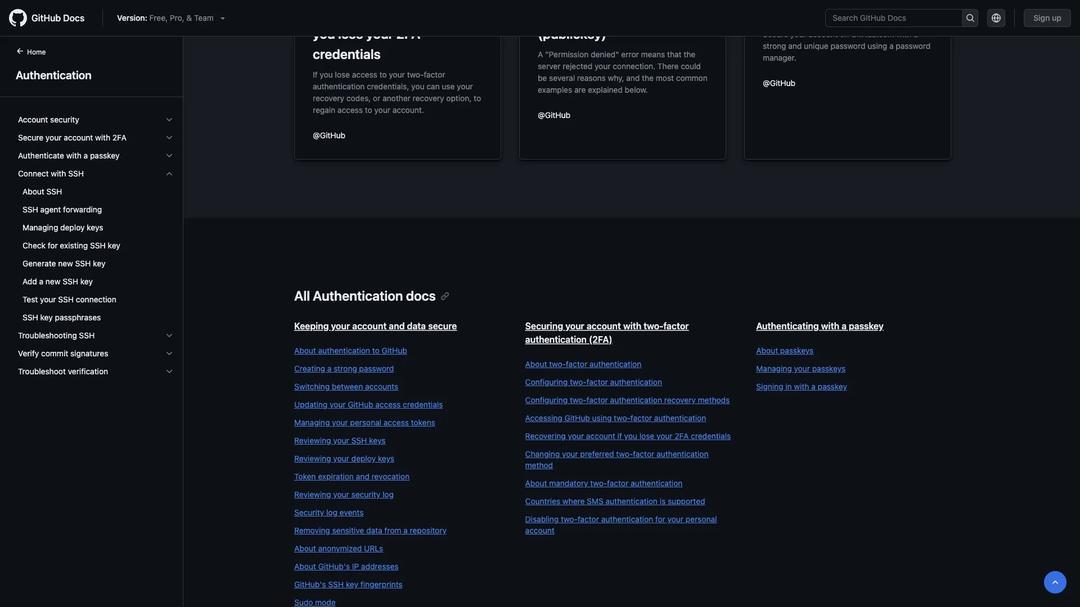 Task type: describe. For each thing, give the bounding box(es) containing it.
sms
[[587, 497, 604, 507]]

0 horizontal spatial if
[[467, 6, 475, 21]]

and inside secure your account on github.com with a strong and unique password using a password manager.
[[789, 41, 802, 50]]

error:
[[538, 6, 571, 21]]

accounts
[[365, 382, 399, 392]]

disabling
[[526, 515, 559, 525]]

1 vertical spatial using
[[592, 414, 612, 423]]

test
[[23, 295, 38, 305]]

to up credentials,
[[380, 70, 387, 79]]

scroll to top image
[[1051, 579, 1060, 588]]

security inside dropdown button
[[50, 115, 79, 124]]

@github for recovering your account if you lose your 2fa credentials
[[313, 131, 346, 140]]

a "permission denied" error means that the server rejected your connection. there could be several reasons why, and the most common examples are explained below.
[[538, 50, 708, 94]]

sc 9kayk9 0 image for troubleshooting ssh
[[165, 332, 174, 341]]

triangle down image
[[218, 14, 227, 23]]

ssh inside 'link'
[[23, 313, 38, 323]]

your inside "test your ssh connection" "link"
[[40, 295, 56, 305]]

method
[[526, 461, 553, 471]]

in
[[786, 382, 792, 392]]

with up about passkeys link
[[822, 321, 840, 332]]

ssh up test your ssh connection on the left of page
[[63, 277, 78, 286]]

authentication inside if you lose access to your two-factor authentication credentials, you can use your recovery codes, or another recovery option, to regain access to your account.
[[313, 82, 365, 91]]

free,
[[149, 13, 168, 23]]

configuring for configuring two-factor authentication
[[526, 378, 568, 387]]

troubleshooting ssh
[[18, 331, 95, 341]]

server
[[538, 61, 561, 71]]

1 horizontal spatial credentials
[[403, 400, 443, 410]]

strong inside secure your account on github.com with a strong and unique password using a password manager.
[[763, 41, 787, 50]]

password inside the creating a strong password link
[[359, 364, 394, 374]]

about github's ip addresses link
[[294, 562, 503, 573]]

your inside secure your account on github.com with a strong and unique password using a password manager.
[[791, 29, 807, 39]]

your inside updating your github access credentials link
[[330, 400, 346, 410]]

troubleshoot verification button
[[14, 363, 178, 381]]

a down github.com
[[890, 41, 894, 50]]

1 vertical spatial log
[[326, 509, 338, 518]]

why,
[[608, 73, 625, 82]]

0 horizontal spatial credentials
[[313, 46, 381, 62]]

password down on
[[831, 41, 866, 50]]

two- up sms
[[591, 479, 607, 489]]

0 horizontal spatial strong
[[334, 364, 357, 374]]

0 vertical spatial recovering your account if you lose your 2fa credentials
[[313, 6, 475, 62]]

two- down configuring two-factor authentication
[[570, 396, 587, 405]]

two- inside securing your account with two-factor authentication (2fa)
[[644, 321, 664, 332]]

authentication element
[[0, 46, 183, 607]]

credentials,
[[367, 82, 409, 91]]

@github for creating a strong password
[[763, 78, 796, 88]]

1 horizontal spatial creating a strong password
[[763, 6, 931, 21]]

about for about anonymized urls
[[294, 545, 316, 554]]

factor inside changing your preferred two-factor authentication method
[[633, 450, 655, 459]]

your inside "disabling two-factor authentication for your personal account"
[[668, 515, 684, 525]]

1 horizontal spatial data
[[407, 321, 426, 332]]

key inside the add a new ssh key link
[[80, 277, 93, 286]]

0 vertical spatial github's
[[318, 563, 350, 572]]

check for existing ssh key
[[23, 241, 120, 250]]

connect
[[18, 169, 49, 178]]

key inside the generate new ssh key link
[[93, 259, 105, 268]]

unique
[[804, 41, 829, 50]]

configuring two-factor authentication
[[526, 378, 663, 387]]

your inside secure your account with 2fa dropdown button
[[46, 133, 62, 142]]

for inside "disabling two-factor authentication for your personal account"
[[656, 515, 666, 525]]

account inside secure your account on github.com with a strong and unique password using a password manager.
[[809, 29, 838, 39]]

reviewing your deploy keys
[[294, 455, 395, 464]]

pro,
[[170, 13, 184, 23]]

that
[[668, 50, 682, 59]]

account.
[[393, 105, 424, 115]]

authentication up switching between accounts
[[318, 346, 370, 356]]

authentication up is
[[631, 479, 683, 489]]

keys for reviewing your ssh keys
[[369, 437, 386, 446]]

sign
[[1034, 13, 1051, 23]]

authentication inside changing your preferred two-factor authentication method
[[657, 450, 709, 459]]

0 horizontal spatial creating
[[294, 364, 325, 374]]

check for existing ssh key link
[[14, 237, 178, 255]]

with inside securing your account with two-factor authentication (2fa)
[[624, 321, 642, 332]]

github left the docs
[[32, 13, 61, 23]]

with inside secure your account on github.com with a strong and unique password using a password manager.
[[897, 29, 912, 39]]

a inside dropdown button
[[84, 151, 88, 160]]

you right if
[[320, 70, 333, 79]]

two- inside "disabling two-factor authentication for your personal account"
[[561, 515, 578, 525]]

authenticate
[[18, 151, 64, 160]]

regain
[[313, 105, 336, 115]]

github docs
[[32, 13, 84, 23]]

ssh key passphrases link
[[14, 309, 178, 327]]

search image
[[966, 14, 975, 23]]

0 vertical spatial passkeys
[[781, 346, 814, 356]]

authentication link
[[14, 66, 169, 83]]

removing sensitive data from a repository link
[[294, 526, 503, 537]]

below.
[[625, 85, 648, 94]]

account inside recovering your account if you lose your 2fa credentials link
[[586, 432, 616, 441]]

token expiration and revocation
[[294, 473, 410, 482]]

you down accessing github using two-factor authentication link
[[625, 432, 638, 441]]

a down search github docs search field
[[914, 29, 919, 39]]

authentication inside securing your account with two-factor authentication (2fa)
[[526, 335, 587, 345]]

updating your github access credentials
[[294, 400, 443, 410]]

key inside ssh key passphrases 'link'
[[40, 313, 53, 323]]

examples
[[538, 85, 573, 94]]

account security
[[18, 115, 79, 124]]

could
[[681, 61, 701, 71]]

security log events link
[[294, 508, 503, 519]]

a up about passkeys link
[[842, 321, 847, 332]]

to right option,
[[474, 93, 481, 103]]

two- inside if you lose access to your two-factor authentication credentials, you can use your recovery codes, or another recovery option, to regain access to your account.
[[407, 70, 424, 79]]

and down reviewing your deploy keys
[[356, 473, 370, 482]]

all authentication docs link
[[294, 288, 450, 304]]

your inside reviewing your security log link
[[333, 491, 349, 500]]

key inside github's ssh key fingerprints link
[[346, 581, 359, 590]]

team
[[194, 13, 214, 23]]

is
[[660, 497, 666, 507]]

about for about mandatory two-factor authentication
[[526, 479, 547, 489]]

updating your github access credentials link
[[294, 400, 503, 411]]

1 vertical spatial new
[[46, 277, 60, 286]]

secure for secure your account on github.com with a strong and unique password using a password manager.
[[763, 29, 789, 39]]

rejected
[[563, 61, 593, 71]]

about ssh link
[[14, 183, 178, 201]]

troubleshoot
[[18, 367, 66, 377]]

sc 9kayk9 0 image for with
[[165, 133, 174, 142]]

revocation
[[372, 473, 410, 482]]

changing your preferred two-factor authentication method link
[[526, 449, 734, 472]]

are
[[575, 85, 586, 94]]

password up github.com
[[871, 6, 931, 21]]

common
[[676, 73, 708, 82]]

two- inside changing your preferred two-factor authentication method
[[617, 450, 633, 459]]

keys for reviewing your deploy keys
[[378, 455, 395, 464]]

about authentication to github link
[[294, 346, 503, 357]]

denied
[[645, 6, 687, 21]]

your inside managing your personal access tokens "link"
[[332, 418, 348, 428]]

home
[[27, 48, 46, 56]]

github's ssh key fingerprints
[[294, 581, 403, 590]]

ssh left agent
[[23, 205, 38, 214]]

two- down configuring two-factor authentication recovery methods
[[614, 414, 631, 423]]

mandatory
[[550, 479, 589, 489]]

ssh down about github's ip addresses
[[328, 581, 344, 590]]

ssh down existing at the left top of the page
[[75, 259, 91, 268]]

with inside the authenticate with a passkey dropdown button
[[66, 151, 82, 160]]

ssh down connect with ssh
[[46, 187, 62, 196]]

Search GitHub Docs search field
[[826, 10, 963, 26]]

github's ssh key fingerprints link
[[294, 580, 503, 591]]

factor inside securing your account with two-factor authentication (2fa)
[[664, 321, 689, 332]]

ssh down managing your personal access tokens
[[352, 437, 367, 446]]

verify
[[18, 349, 39, 359]]

key inside check for existing ssh key 'link'
[[108, 241, 120, 250]]

generate
[[23, 259, 56, 268]]

a
[[538, 50, 543, 59]]

1 horizontal spatial recovery
[[413, 93, 444, 103]]

1 vertical spatial creating a strong password
[[294, 364, 394, 374]]

github up managing your personal access tokens
[[348, 400, 373, 410]]

recovering your account if you lose your 2fa credentials inside recovering your account if you lose your 2fa credentials link
[[526, 432, 731, 441]]

1 vertical spatial authentication
[[313, 288, 403, 304]]

a up unique
[[819, 6, 826, 21]]

be
[[538, 73, 547, 82]]

urls
[[364, 545, 383, 554]]

to down keeping your account and data secure
[[372, 346, 380, 356]]

denied"
[[591, 50, 619, 59]]

github up the creating a strong password link on the bottom left of the page
[[382, 346, 407, 356]]

add a new ssh key link
[[14, 273, 178, 291]]

managing your passkeys
[[757, 364, 846, 374]]

authentication inside authentication link
[[16, 68, 92, 81]]

deploy inside connect with ssh "element"
[[60, 223, 85, 232]]

managing your personal access tokens link
[[294, 418, 503, 429]]

recovering your account if you lose your 2fa credentials link
[[526, 431, 734, 442]]

2fa inside recovering your account if you lose your 2fa credentials link
[[675, 432, 689, 441]]

existing
[[60, 241, 88, 250]]

authenticate with a passkey button
[[14, 147, 178, 165]]

managing for managing your personal access tokens
[[294, 418, 330, 428]]

about anonymized urls link
[[294, 544, 503, 555]]

error
[[622, 50, 639, 59]]

addresses
[[361, 563, 399, 572]]

troubleshoot verification
[[18, 367, 108, 377]]

two- down securing
[[550, 360, 566, 369]]

option,
[[447, 93, 472, 103]]

test your ssh connection link
[[14, 291, 178, 309]]

commit
[[41, 349, 68, 359]]

@github for error: permission denied (publickey)
[[538, 110, 571, 120]]

docs
[[63, 13, 84, 23]]

2 vertical spatial credentials
[[691, 432, 731, 441]]

connection.
[[613, 61, 656, 71]]

factor inside "disabling two-factor authentication for your personal account"
[[578, 515, 599, 525]]

signatures
[[70, 349, 108, 359]]

reviewing your ssh keys
[[294, 437, 386, 446]]

supported
[[668, 497, 706, 507]]

reviewing your ssh keys link
[[294, 436, 503, 447]]

sign up link
[[1025, 9, 1072, 27]]

lose inside if you lose access to your two-factor authentication credentials, you can use your recovery codes, or another recovery option, to regain access to your account.
[[335, 70, 350, 79]]

about two-factor authentication
[[526, 360, 642, 369]]

another
[[383, 93, 411, 103]]



Task type: vqa. For each thing, say whether or not it's contained in the screenshot.
access associated with lose
yes



Task type: locate. For each thing, give the bounding box(es) containing it.
your inside reviewing your deploy keys link
[[333, 455, 349, 464]]

sc 9kayk9 0 image
[[165, 115, 174, 124], [165, 169, 174, 178], [165, 332, 174, 341], [165, 368, 174, 377]]

sc 9kayk9 0 image inside troubleshooting ssh 'dropdown button'
[[165, 332, 174, 341]]

0 horizontal spatial using
[[592, 414, 612, 423]]

strong up on
[[829, 6, 869, 21]]

3 sc 9kayk9 0 image from the top
[[165, 332, 174, 341]]

1 horizontal spatial if
[[618, 432, 622, 441]]

tokens
[[411, 418, 435, 428]]

0 horizontal spatial secure
[[18, 133, 43, 142]]

updating
[[294, 400, 328, 410]]

lose
[[338, 26, 363, 42], [335, 70, 350, 79], [640, 432, 655, 441]]

a right the add
[[39, 277, 43, 286]]

reviewing your security log link
[[294, 490, 503, 501]]

keys inside reviewing your deploy keys link
[[378, 455, 395, 464]]

between
[[332, 382, 363, 392]]

@github
[[763, 78, 796, 88], [538, 110, 571, 120], [313, 131, 346, 140]]

0 horizontal spatial recovery
[[313, 93, 345, 103]]

keeping your account and data secure
[[294, 321, 457, 332]]

github's down about anonymized urls
[[318, 563, 350, 572]]

passphrases
[[55, 313, 101, 323]]

a down managing your passkeys on the right
[[812, 382, 816, 392]]

two- down recovering your account if you lose your 2fa credentials link at bottom
[[617, 450, 633, 459]]

credentials
[[313, 46, 381, 62], [403, 400, 443, 410], [691, 432, 731, 441]]

0 vertical spatial reviewing
[[294, 437, 331, 446]]

about mandatory two-factor authentication link
[[526, 478, 734, 490]]

access for personal
[[384, 418, 409, 428]]

factor inside if you lose access to your two-factor authentication credentials, you can use your recovery codes, or another recovery option, to regain access to your account.
[[424, 70, 445, 79]]

sensitive
[[332, 527, 364, 536]]

secure your account with 2fa button
[[14, 129, 178, 147]]

0 horizontal spatial recovering
[[313, 6, 382, 21]]

secure up manager.
[[763, 29, 789, 39]]

configuring
[[526, 378, 568, 387], [526, 396, 568, 405]]

and
[[789, 41, 802, 50], [627, 73, 640, 82], [389, 321, 405, 332], [356, 473, 370, 482]]

using down configuring two-factor authentication recovery methods
[[592, 414, 612, 423]]

there
[[658, 61, 679, 71]]

0 horizontal spatial managing
[[23, 223, 58, 232]]

0 horizontal spatial log
[[326, 509, 338, 518]]

3 sc 9kayk9 0 image from the top
[[165, 350, 174, 359]]

recovering inside 'recovering your account if you lose your 2fa credentials'
[[313, 6, 382, 21]]

credentials up tokens
[[403, 400, 443, 410]]

2 vertical spatial managing
[[294, 418, 330, 428]]

0 horizontal spatial recovering your account if you lose your 2fa credentials
[[313, 6, 475, 62]]

passkey up about passkeys link
[[849, 321, 884, 332]]

sc 9kayk9 0 image for troubleshoot verification
[[165, 368, 174, 377]]

0 vertical spatial if
[[467, 6, 475, 21]]

0 vertical spatial security
[[50, 115, 79, 124]]

keys inside the reviewing your ssh keys "link"
[[369, 437, 386, 446]]

personal inside "link"
[[350, 418, 382, 428]]

1 connect with ssh element from the top
[[9, 165, 183, 327]]

about anonymized urls
[[294, 545, 383, 554]]

1 horizontal spatial creating
[[763, 6, 816, 21]]

data up "urls"
[[366, 527, 383, 536]]

a
[[819, 6, 826, 21], [914, 29, 919, 39], [890, 41, 894, 50], [84, 151, 88, 160], [39, 277, 43, 286], [842, 321, 847, 332], [327, 364, 332, 374], [812, 382, 816, 392], [404, 527, 408, 536]]

connect with ssh element containing connect with ssh
[[9, 165, 183, 327]]

connect with ssh element containing about ssh
[[9, 183, 183, 327]]

factor
[[424, 70, 445, 79], [664, 321, 689, 332], [566, 360, 588, 369], [587, 378, 608, 387], [587, 396, 608, 405], [631, 414, 652, 423], [633, 450, 655, 459], [607, 479, 629, 489], [578, 515, 599, 525]]

managing your passkeys link
[[757, 364, 965, 375]]

creating a strong password up on
[[763, 6, 931, 21]]

with up about two-factor authentication link
[[624, 321, 642, 332]]

4 sc 9kayk9 0 image from the top
[[165, 368, 174, 377]]

managing inside "link"
[[294, 418, 330, 428]]

0 vertical spatial log
[[383, 491, 394, 500]]

0 vertical spatial sc 9kayk9 0 image
[[165, 133, 174, 142]]

your inside changing your preferred two-factor authentication method
[[562, 450, 578, 459]]

add
[[23, 277, 37, 286]]

reviewing up "token"
[[294, 455, 331, 464]]

1 vertical spatial passkeys
[[813, 364, 846, 374]]

1 horizontal spatial the
[[684, 50, 696, 59]]

reviewing inside "link"
[[294, 437, 331, 446]]

for down is
[[656, 515, 666, 525]]

0 vertical spatial deploy
[[60, 223, 85, 232]]

ssh inside 'dropdown button'
[[79, 331, 95, 341]]

secure for secure your account with 2fa
[[18, 133, 43, 142]]

about for about authentication to github
[[294, 346, 316, 356]]

1 horizontal spatial recovering
[[526, 432, 566, 441]]

configuring for configuring two-factor authentication recovery methods
[[526, 396, 568, 405]]

1 vertical spatial security
[[352, 491, 381, 500]]

with inside connect with ssh dropdown button
[[51, 169, 66, 178]]

for right check
[[48, 241, 58, 250]]

0 vertical spatial credentials
[[313, 46, 381, 62]]

security
[[50, 115, 79, 124], [352, 491, 381, 500]]

0 vertical spatial creating
[[763, 6, 816, 21]]

3 reviewing from the top
[[294, 491, 331, 500]]

and down 'connection.'
[[627, 73, 640, 82]]

2 vertical spatial passkey
[[818, 382, 848, 392]]

changing your preferred two-factor authentication method
[[526, 450, 709, 471]]

password up accounts
[[359, 364, 394, 374]]

secure inside dropdown button
[[18, 133, 43, 142]]

2 configuring from the top
[[526, 396, 568, 405]]

authentication inside "disabling two-factor authentication for your personal account"
[[602, 515, 654, 525]]

reviewing for reviewing your deploy keys
[[294, 455, 331, 464]]

2 reviewing from the top
[[294, 455, 331, 464]]

authentication up codes,
[[313, 82, 365, 91]]

about for about passkeys
[[757, 346, 779, 356]]

1 vertical spatial managing
[[757, 364, 792, 374]]

0 vertical spatial managing
[[23, 223, 58, 232]]

passkey for authenticating with a passkey
[[849, 321, 884, 332]]

1 horizontal spatial security
[[352, 491, 381, 500]]

a up switching between accounts
[[327, 364, 332, 374]]

passkey for authenticate with a passkey
[[90, 151, 120, 160]]

strong up manager.
[[763, 41, 787, 50]]

1 vertical spatial recovering your account if you lose your 2fa credentials
[[526, 432, 731, 441]]

codes,
[[347, 93, 371, 103]]

personal inside "disabling two-factor authentication for your personal account"
[[686, 515, 717, 525]]

two- up about two-factor authentication link
[[644, 321, 664, 332]]

to
[[380, 70, 387, 79], [474, 93, 481, 103], [365, 105, 372, 115], [372, 346, 380, 356]]

changing
[[526, 450, 560, 459]]

authentication up keeping your account and data secure link
[[313, 288, 403, 304]]

reviewing your security log
[[294, 491, 394, 500]]

verify commit signatures button
[[14, 345, 178, 363]]

reviewing for reviewing your security log
[[294, 491, 331, 500]]

and up about authentication to github link
[[389, 321, 405, 332]]

your inside managing your passkeys link
[[794, 364, 811, 374]]

0 vertical spatial keys
[[87, 223, 103, 232]]

github.com
[[852, 29, 895, 39]]

0 vertical spatial configuring
[[526, 378, 568, 387]]

methods
[[698, 396, 730, 405]]

2 horizontal spatial recovery
[[665, 396, 696, 405]]

&
[[187, 13, 192, 23]]

account inside securing your account with two-factor authentication (2fa)
[[587, 321, 621, 332]]

secure down "account"
[[18, 133, 43, 142]]

0 horizontal spatial for
[[48, 241, 58, 250]]

keys inside the managing deploy keys link
[[87, 223, 103, 232]]

access for github
[[376, 400, 401, 410]]

countries where sms authentication is supported link
[[526, 496, 734, 508]]

with right in
[[794, 382, 810, 392]]

1 horizontal spatial strong
[[763, 41, 787, 50]]

a right the from
[[404, 527, 408, 536]]

new down the check for existing ssh key
[[58, 259, 73, 268]]

about for about github's ip addresses
[[294, 563, 316, 572]]

security log events
[[294, 509, 364, 518]]

credentials up if
[[313, 46, 381, 62]]

agent
[[40, 205, 61, 214]]

and up manager.
[[789, 41, 802, 50]]

1 vertical spatial deploy
[[352, 455, 376, 464]]

2 horizontal spatial @github
[[763, 78, 796, 88]]

sc 9kayk9 0 image
[[165, 133, 174, 142], [165, 151, 174, 160], [165, 350, 174, 359]]

secure
[[763, 29, 789, 39], [18, 133, 43, 142]]

2fa inside secure your account with 2fa dropdown button
[[112, 133, 127, 142]]

0 vertical spatial data
[[407, 321, 426, 332]]

you up if
[[313, 26, 335, 42]]

key down the managing deploy keys link
[[108, 241, 120, 250]]

version:
[[117, 13, 147, 23]]

authentication up 'supported'
[[657, 450, 709, 459]]

secure inside secure your account on github.com with a strong and unique password using a password manager.
[[763, 29, 789, 39]]

0 vertical spatial using
[[868, 41, 888, 50]]

reviewing for reviewing your ssh keys
[[294, 437, 331, 446]]

0 horizontal spatial @github
[[313, 131, 346, 140]]

passkeys up signing in with a passkey
[[813, 364, 846, 374]]

passkeys up managing your passkeys on the right
[[781, 346, 814, 356]]

authentication down methods
[[655, 414, 707, 423]]

2 horizontal spatial 2fa
[[675, 432, 689, 441]]

using down github.com
[[868, 41, 888, 50]]

signing in with a passkey
[[757, 382, 848, 392]]

0 vertical spatial recovering
[[313, 6, 382, 21]]

creating
[[763, 6, 816, 21], [294, 364, 325, 374]]

and inside a "permission denied" error means that the server rejected your connection. there could be several reasons why, and the most common examples are explained below.
[[627, 73, 640, 82]]

1 vertical spatial strong
[[763, 41, 787, 50]]

if you lose access to your two-factor authentication credentials, you can use your recovery codes, or another recovery option, to regain access to your account.
[[313, 70, 481, 115]]

authentication down countries where sms authentication is supported link
[[602, 515, 654, 525]]

2 vertical spatial reviewing
[[294, 491, 331, 500]]

2 vertical spatial 2fa
[[675, 432, 689, 441]]

two- down about two-factor authentication
[[570, 378, 587, 387]]

connect with ssh element
[[9, 165, 183, 327], [9, 183, 183, 327]]

1 horizontal spatial authentication
[[313, 288, 403, 304]]

0 horizontal spatial authentication
[[16, 68, 92, 81]]

0 horizontal spatial security
[[50, 115, 79, 124]]

you inside 'recovering your account if you lose your 2fa credentials'
[[313, 26, 335, 42]]

1 vertical spatial lose
[[335, 70, 350, 79]]

managing for managing your passkeys
[[757, 364, 792, 374]]

two-
[[407, 70, 424, 79], [644, 321, 664, 332], [550, 360, 566, 369], [570, 378, 587, 387], [570, 396, 587, 405], [614, 414, 631, 423], [617, 450, 633, 459], [591, 479, 607, 489], [561, 515, 578, 525]]

account security button
[[14, 111, 178, 129]]

key down ip
[[346, 581, 359, 590]]

1 horizontal spatial 2fa
[[397, 26, 421, 42]]

countries where sms authentication is supported
[[526, 497, 706, 507]]

2 vertical spatial strong
[[334, 364, 357, 374]]

managing inside connect with ssh "element"
[[23, 223, 58, 232]]

the up below.
[[642, 73, 654, 82]]

0 vertical spatial new
[[58, 259, 73, 268]]

with inside secure your account with 2fa dropdown button
[[95, 133, 110, 142]]

ssh down authenticate with a passkey
[[68, 169, 84, 178]]

about mandatory two-factor authentication
[[526, 479, 683, 489]]

with down the 'account security' dropdown button
[[95, 133, 110, 142]]

0 horizontal spatial data
[[366, 527, 383, 536]]

key down the generate new ssh key link
[[80, 277, 93, 286]]

signing
[[757, 382, 784, 392]]

github docs link
[[9, 9, 93, 27]]

new
[[58, 259, 73, 268], [46, 277, 60, 286]]

1 horizontal spatial @github
[[538, 110, 571, 120]]

None search field
[[826, 9, 979, 27]]

ssh down the managing deploy keys link
[[90, 241, 106, 250]]

password down search github docs search field
[[896, 41, 931, 50]]

authentication
[[313, 82, 365, 91], [526, 335, 587, 345], [318, 346, 370, 356], [590, 360, 642, 369], [611, 378, 663, 387], [611, 396, 663, 405], [655, 414, 707, 423], [657, 450, 709, 459], [631, 479, 683, 489], [606, 497, 658, 507], [602, 515, 654, 525]]

recovering your account if you lose your 2fa credentials
[[313, 6, 475, 62], [526, 432, 731, 441]]

security up secure your account with 2fa
[[50, 115, 79, 124]]

connection
[[76, 295, 116, 305]]

add a new ssh key
[[23, 277, 93, 286]]

2 vertical spatial @github
[[313, 131, 346, 140]]

your inside the reviewing your ssh keys "link"
[[333, 437, 349, 446]]

sc 9kayk9 0 image for connect with ssh
[[165, 169, 174, 178]]

authentication up configuring two-factor authentication link at the bottom of page
[[590, 360, 642, 369]]

personal down 'supported'
[[686, 515, 717, 525]]

access inside "link"
[[384, 418, 409, 428]]

about inside authentication element
[[23, 187, 44, 196]]

forwarding
[[63, 205, 102, 214]]

verify commit signatures
[[18, 349, 108, 359]]

strong up switching between accounts
[[334, 364, 357, 374]]

2 sc 9kayk9 0 image from the top
[[165, 151, 174, 160]]

credentials down methods
[[691, 432, 731, 441]]

1 horizontal spatial personal
[[686, 515, 717, 525]]

authentication down about mandatory two-factor authentication link
[[606, 497, 658, 507]]

docs
[[406, 288, 436, 304]]

ssh inside dropdown button
[[68, 169, 84, 178]]

managing up check
[[23, 223, 58, 232]]

securing your account with two-factor authentication (2fa)
[[526, 321, 689, 345]]

1 horizontal spatial secure
[[763, 29, 789, 39]]

2 vertical spatial keys
[[378, 455, 395, 464]]

key down check for existing ssh key 'link'
[[93, 259, 105, 268]]

managing up signing
[[757, 364, 792, 374]]

authentication down about two-factor authentication link
[[611, 378, 663, 387]]

sc 9kayk9 0 image inside the authenticate with a passkey dropdown button
[[165, 151, 174, 160]]

removing
[[294, 527, 330, 536]]

access down codes,
[[338, 105, 363, 115]]

1 horizontal spatial using
[[868, 41, 888, 50]]

recovery inside configuring two-factor authentication recovery methods link
[[665, 396, 696, 405]]

1 configuring from the top
[[526, 378, 568, 387]]

1 horizontal spatial deploy
[[352, 455, 376, 464]]

1 reviewing from the top
[[294, 437, 331, 446]]

security down token expiration and revocation
[[352, 491, 381, 500]]

0 vertical spatial lose
[[338, 26, 363, 42]]

about two-factor authentication link
[[526, 359, 734, 370]]

2 horizontal spatial passkey
[[849, 321, 884, 332]]

authentication down configuring two-factor authentication link at the bottom of page
[[611, 396, 663, 405]]

keys down ssh agent forwarding link
[[87, 223, 103, 232]]

1 horizontal spatial recovering your account if you lose your 2fa credentials
[[526, 432, 731, 441]]

ssh down test
[[23, 313, 38, 323]]

disabling two-factor authentication for your personal account
[[526, 515, 717, 536]]

@github down manager.
[[763, 78, 796, 88]]

authentication down home link
[[16, 68, 92, 81]]

1 vertical spatial github's
[[294, 581, 326, 590]]

about passkeys link
[[757, 346, 965, 357]]

several
[[549, 73, 575, 82]]

two- down where
[[561, 515, 578, 525]]

sc 9kayk9 0 image inside the 'account security' dropdown button
[[165, 115, 174, 124]]

permission
[[574, 6, 642, 21]]

personal down updating your github access credentials
[[350, 418, 382, 428]]

1 vertical spatial secure
[[18, 133, 43, 142]]

1 vertical spatial data
[[366, 527, 383, 536]]

recovery
[[313, 93, 345, 103], [413, 93, 444, 103], [665, 396, 696, 405]]

your inside a "permission denied" error means that the server rejected your connection. there could be several reasons why, and the most common examples are explained below.
[[595, 61, 611, 71]]

preferred
[[581, 450, 614, 459]]

log down revocation
[[383, 491, 394, 500]]

sc 9kayk9 0 image inside connect with ssh dropdown button
[[165, 169, 174, 178]]

0 horizontal spatial personal
[[350, 418, 382, 428]]

1 vertical spatial if
[[618, 432, 622, 441]]

ssh inside 'link'
[[90, 241, 106, 250]]

passkey inside dropdown button
[[90, 151, 120, 160]]

sc 9kayk9 0 image for account security
[[165, 115, 174, 124]]

creating a strong password up switching between accounts
[[294, 364, 394, 374]]

managing for managing deploy keys
[[23, 223, 58, 232]]

signing in with a passkey link
[[757, 382, 965, 393]]

github right 'accessing'
[[565, 414, 590, 423]]

using inside secure your account on github.com with a strong and unique password using a password manager.
[[868, 41, 888, 50]]

recovering your account if you lose your 2fa credentials up credentials,
[[313, 6, 475, 62]]

with inside "signing in with a passkey" link
[[794, 382, 810, 392]]

2 horizontal spatial strong
[[829, 6, 869, 21]]

secure your account on github.com with a strong and unique password using a password manager.
[[763, 29, 931, 62]]

0 vertical spatial secure
[[763, 29, 789, 39]]

for
[[48, 241, 58, 250], [656, 515, 666, 525]]

0 vertical spatial creating a strong password
[[763, 6, 931, 21]]

1 vertical spatial credentials
[[403, 400, 443, 410]]

1 vertical spatial recovering
[[526, 432, 566, 441]]

events
[[340, 509, 364, 518]]

secure
[[428, 321, 457, 332]]

1 vertical spatial personal
[[686, 515, 717, 525]]

1 vertical spatial the
[[642, 73, 654, 82]]

ssh up ssh key passphrases
[[58, 295, 74, 305]]

1 vertical spatial configuring
[[526, 396, 568, 405]]

2 vertical spatial sc 9kayk9 0 image
[[165, 350, 174, 359]]

a down secure your account with 2fa dropdown button at the left of page
[[84, 151, 88, 160]]

authenticating with a passkey link
[[757, 321, 884, 332]]

1 sc 9kayk9 0 image from the top
[[165, 115, 174, 124]]

about ssh
[[23, 187, 62, 196]]

recovering your account if you lose your 2fa credentials down accessing github using two-factor authentication link
[[526, 432, 731, 441]]

1 vertical spatial 2fa
[[112, 133, 127, 142]]

sc 9kayk9 0 image for passkey
[[165, 151, 174, 160]]

sc 9kayk9 0 image inside secure your account with 2fa dropdown button
[[165, 133, 174, 142]]

2fa
[[397, 26, 421, 42], [112, 133, 127, 142], [675, 432, 689, 441]]

keys down managing your personal access tokens
[[369, 437, 386, 446]]

account inside "disabling two-factor authentication for your personal account"
[[526, 527, 555, 536]]

passkeys
[[781, 346, 814, 356], [813, 364, 846, 374]]

about for about ssh
[[23, 187, 44, 196]]

deploy up the check for existing ssh key
[[60, 223, 85, 232]]

creating a strong password
[[763, 6, 931, 21], [294, 364, 394, 374]]

0 vertical spatial strong
[[829, 6, 869, 21]]

0 vertical spatial 2fa
[[397, 26, 421, 42]]

recovery down can
[[413, 93, 444, 103]]

@github down the examples
[[538, 110, 571, 120]]

sc 9kayk9 0 image inside verify commit signatures dropdown button
[[165, 350, 174, 359]]

for inside 'link'
[[48, 241, 58, 250]]

tooltip
[[1045, 572, 1067, 594]]

2 connect with ssh element from the top
[[9, 183, 183, 327]]

about for about two-factor authentication
[[526, 360, 547, 369]]

2 sc 9kayk9 0 image from the top
[[165, 169, 174, 178]]

securing your account with two-factor authentication (2fa) link
[[526, 321, 689, 345]]

select language: current language is english image
[[992, 14, 1001, 23]]

0 vertical spatial the
[[684, 50, 696, 59]]

1 vertical spatial reviewing
[[294, 455, 331, 464]]

1 horizontal spatial log
[[383, 491, 394, 500]]

the up the could on the top of the page
[[684, 50, 696, 59]]

0 vertical spatial authentication
[[16, 68, 92, 81]]

access for lose
[[352, 70, 378, 79]]

2 vertical spatial lose
[[640, 432, 655, 441]]

0 vertical spatial passkey
[[90, 151, 120, 160]]

you left can
[[412, 82, 425, 91]]

2 horizontal spatial credentials
[[691, 432, 731, 441]]

with down secure your account with 2fa
[[66, 151, 82, 160]]

to down codes,
[[365, 105, 372, 115]]

0 horizontal spatial 2fa
[[112, 133, 127, 142]]

1 vertical spatial creating
[[294, 364, 325, 374]]

securing
[[526, 321, 563, 332]]

if
[[467, 6, 475, 21], [618, 432, 622, 441]]

accessing github using two-factor authentication
[[526, 414, 707, 423]]

new down generate new ssh key on the top of page
[[46, 277, 60, 286]]

account inside secure your account with 2fa dropdown button
[[64, 133, 93, 142]]

your inside securing your account with two-factor authentication (2fa)
[[566, 321, 585, 332]]

2fa up credentials,
[[397, 26, 421, 42]]

1 vertical spatial @github
[[538, 110, 571, 120]]

1 sc 9kayk9 0 image from the top
[[165, 133, 174, 142]]

github's
[[318, 563, 350, 572], [294, 581, 326, 590]]

sc 9kayk9 0 image inside troubleshoot verification dropdown button
[[165, 368, 174, 377]]

1 vertical spatial for
[[656, 515, 666, 525]]

connect with ssh
[[18, 169, 84, 178]]



